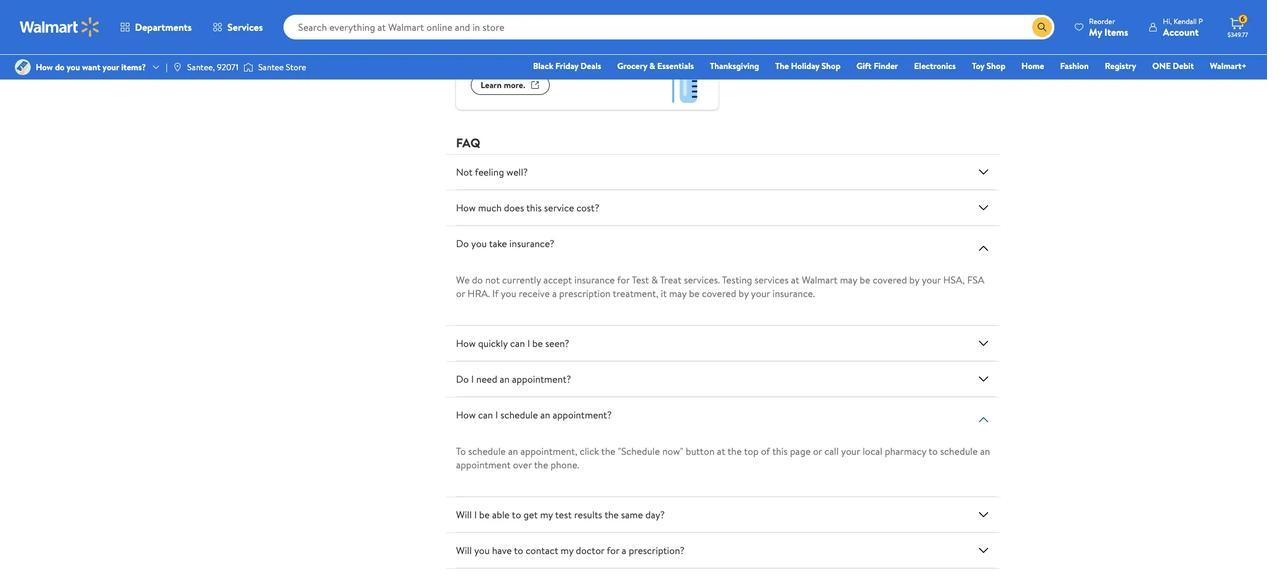 Task type: describe. For each thing, give the bounding box(es) containing it.
treat
[[660, 273, 682, 287]]

1 shop from the left
[[822, 60, 841, 72]]

well?
[[507, 165, 528, 179]]

will i be able to get my test results the same day? image
[[976, 507, 991, 522]]

santee,
[[187, 61, 215, 73]]

0 horizontal spatial can
[[478, 408, 493, 422]]

covid-19. symptoms include fever, cough and loss of taste or smell. lean more. image
[[651, 42, 719, 110]]

toy
[[972, 60, 985, 72]]

2 vertical spatial to
[[514, 544, 523, 557]]

doctor
[[576, 544, 605, 557]]

friday
[[556, 60, 579, 72]]

it
[[661, 287, 667, 300]]

do you take insurance?
[[456, 237, 555, 250]]

|
[[166, 61, 168, 73]]

take
[[489, 237, 507, 250]]

covid-19
[[471, 17, 520, 32]]

faq
[[456, 134, 480, 151]]

appointment
[[456, 458, 511, 472]]

contact
[[526, 544, 559, 557]]

to
[[456, 445, 466, 458]]

deals
[[581, 60, 601, 72]]

walmart+
[[1210, 60, 1247, 72]]

fashion
[[1061, 60, 1089, 72]]

registry
[[1105, 60, 1137, 72]]

0 horizontal spatial my
[[540, 508, 553, 522]]

the holiday shop link
[[770, 59, 846, 73]]

gift
[[857, 60, 872, 72]]

account
[[1163, 25, 1199, 39]]

1 horizontal spatial a
[[622, 544, 627, 557]]

page
[[790, 445, 811, 458]]

the
[[775, 60, 789, 72]]

be left "able"
[[479, 508, 490, 522]]

services.
[[684, 273, 720, 287]]

santee
[[258, 61, 284, 73]]

treatment,
[[613, 287, 659, 300]]

if
[[492, 287, 499, 300]]

same
[[621, 508, 643, 522]]

an left appointment,
[[508, 445, 518, 458]]

not feeling well?
[[456, 165, 528, 179]]

6 $349.77
[[1228, 14, 1248, 39]]

black
[[533, 60, 554, 72]]

thanksgiving link
[[705, 59, 765, 73]]

testing
[[722, 273, 752, 287]]

learn
[[481, 79, 502, 91]]

i left need
[[471, 372, 474, 386]]

santee, 92071
[[187, 61, 239, 73]]

you left the have
[[474, 544, 490, 557]]

grocery
[[617, 60, 647, 72]]

loss
[[597, 41, 611, 53]]

1 vertical spatial &
[[650, 60, 655, 72]]

& inside symptoms include fever, cough & loss of taste or smell.
[[589, 41, 595, 53]]

grocery & essentials link
[[612, 59, 700, 73]]

will for will you have to contact my doctor for a prescription?
[[456, 544, 472, 557]]

get
[[524, 508, 538, 522]]

1 horizontal spatial covered
[[873, 273, 907, 287]]

be left seen?
[[532, 337, 543, 350]]

reorder my items
[[1089, 16, 1129, 39]]

hra.
[[468, 287, 490, 300]]

how for how quickly can i be seen?
[[456, 337, 476, 350]]

symptoms
[[471, 41, 510, 53]]

an up appointment,
[[540, 408, 550, 422]]

prescription
[[559, 287, 611, 300]]

1 vertical spatial for
[[607, 544, 620, 557]]

fever,
[[541, 41, 562, 53]]

will you have to contact my doctor for a prescription? image
[[976, 543, 991, 558]]

appointment,
[[521, 445, 578, 458]]

walmart+ link
[[1205, 59, 1253, 73]]

do for do you take insurance?
[[456, 237, 469, 250]]

registry link
[[1100, 59, 1142, 73]]

now"
[[663, 445, 684, 458]]

gift finder
[[857, 60, 898, 72]]

walmart image
[[20, 17, 100, 37]]

 image for santee, 92071
[[173, 62, 182, 72]]

holiday
[[791, 60, 820, 72]]

do for how
[[55, 61, 65, 73]]

be right walmart
[[860, 273, 871, 287]]

how can i schedule an appointment? image
[[976, 412, 991, 427]]

electronics link
[[909, 59, 962, 73]]

accept
[[543, 273, 572, 287]]

the left same
[[605, 508, 619, 522]]

reorder
[[1089, 16, 1115, 26]]

the right the "click"
[[601, 445, 616, 458]]

home link
[[1016, 59, 1050, 73]]

of inside symptoms include fever, cough & loss of taste or smell.
[[613, 41, 621, 53]]

of inside to schedule an appointment, click the "schedule now" button at the top of this page or call your local pharmacy to schedule an appointment over the phone.
[[761, 445, 770, 458]]

currently
[[502, 273, 541, 287]]

do for do i need an appointment?
[[456, 372, 469, 386]]

pharmacy
[[885, 445, 927, 458]]

or inside we do not currently accept insurance for test & treat services. testing services at walmart may be covered by your hsa, fsa or hra. if you receive a prescription treatment, it may be covered by your insurance.
[[456, 287, 465, 300]]

call
[[825, 445, 839, 458]]

test
[[555, 508, 572, 522]]

92071
[[217, 61, 239, 73]]

how can i schedule an appointment?
[[456, 408, 612, 422]]

black friday deals link
[[528, 59, 607, 73]]

does
[[504, 201, 524, 215]]

Search search field
[[283, 15, 1055, 39]]

 image for how do you want your items?
[[15, 59, 31, 75]]

services
[[755, 273, 789, 287]]

1 vertical spatial to
[[512, 508, 521, 522]]

do you take insurance? image
[[976, 241, 991, 256]]

quickly
[[478, 337, 508, 350]]

click
[[580, 445, 599, 458]]

one debit link
[[1147, 59, 1200, 73]]

you inside we do not currently accept insurance for test & treat services. testing services at walmart may be covered by your hsa, fsa or hra. if you receive a prescription treatment, it may be covered by your insurance.
[[501, 287, 517, 300]]

1 horizontal spatial by
[[910, 273, 920, 287]]

0 vertical spatial appointment?
[[512, 372, 571, 386]]

need
[[476, 372, 497, 386]]

hsa,
[[943, 273, 965, 287]]

an down how can i schedule an appointment? 'image'
[[980, 445, 990, 458]]

"schedule
[[618, 445, 660, 458]]

electronics
[[914, 60, 956, 72]]

covid-
[[471, 17, 510, 32]]

gift finder link
[[851, 59, 904, 73]]



Task type: vqa. For each thing, say whether or not it's contained in the screenshot.
Will I be able to get my test results the same day?
yes



Task type: locate. For each thing, give the bounding box(es) containing it.
2 vertical spatial &
[[652, 273, 658, 287]]

not feeling well? image
[[976, 165, 991, 179]]

hi, kendall p account
[[1163, 16, 1203, 39]]

by left the hsa,
[[910, 273, 920, 287]]

0 horizontal spatial shop
[[822, 60, 841, 72]]

by
[[910, 273, 920, 287], [739, 287, 749, 300]]

do
[[55, 61, 65, 73], [472, 273, 483, 287]]

will i be able to get my test results the same day?
[[456, 508, 665, 522]]

how left much
[[456, 201, 476, 215]]

can right quickly in the bottom of the page
[[510, 337, 525, 350]]

& left loss
[[589, 41, 595, 53]]

the right over
[[534, 458, 548, 472]]

or left smell.
[[471, 53, 479, 65]]

1 vertical spatial a
[[622, 544, 627, 557]]

taste
[[623, 41, 642, 53]]

may
[[840, 273, 858, 287], [669, 287, 687, 300]]

do
[[456, 237, 469, 250], [456, 372, 469, 386]]

able
[[492, 508, 510, 522]]

1 vertical spatial or
[[456, 287, 465, 300]]

appointment? up the "click"
[[553, 408, 612, 422]]

your
[[103, 61, 119, 73], [922, 273, 941, 287], [751, 287, 770, 300], [841, 445, 860, 458]]

my left doctor
[[561, 544, 574, 557]]

1 vertical spatial do
[[456, 372, 469, 386]]

for right doctor
[[607, 544, 620, 557]]

insurance?
[[510, 237, 555, 250]]

1 vertical spatial at
[[717, 445, 726, 458]]

smell.
[[481, 53, 502, 65]]

learn more.
[[481, 79, 525, 91]]

cough
[[564, 41, 587, 53]]

want
[[82, 61, 100, 73]]

the holiday shop
[[775, 60, 841, 72]]

0 vertical spatial to
[[929, 445, 938, 458]]

appointment? up how can i schedule an appointment?
[[512, 372, 571, 386]]

cost?
[[577, 201, 599, 215]]

1 horizontal spatial this
[[773, 445, 788, 458]]

1 vertical spatial my
[[561, 544, 574, 557]]

at inside we do not currently accept insurance for test & treat services. testing services at walmart may be covered by your hsa, fsa or hra. if you receive a prescription treatment, it may be covered by your insurance.
[[791, 273, 800, 287]]

essentials
[[657, 60, 694, 72]]

over
[[513, 458, 532, 472]]

grocery & essentials
[[617, 60, 694, 72]]

2 do from the top
[[456, 372, 469, 386]]

or inside symptoms include fever, cough & loss of taste or smell.
[[471, 53, 479, 65]]

hi,
[[1163, 16, 1172, 26]]

do left the take
[[456, 237, 469, 250]]

0 horizontal spatial of
[[613, 41, 621, 53]]

1 vertical spatial will
[[456, 544, 472, 557]]

for left test
[[617, 273, 630, 287]]

0 horizontal spatial covered
[[702, 287, 737, 300]]

one debit
[[1153, 60, 1194, 72]]

items?
[[121, 61, 146, 73]]

0 vertical spatial at
[[791, 273, 800, 287]]

0 vertical spatial do
[[456, 237, 469, 250]]

search icon image
[[1038, 22, 1047, 32]]

i left seen?
[[527, 337, 530, 350]]

will you have to contact my doctor for a prescription?
[[456, 544, 685, 557]]

to inside to schedule an appointment, click the "schedule now" button at the top of this page or call your local pharmacy to schedule an appointment over the phone.
[[929, 445, 938, 458]]

do inside we do not currently accept insurance for test & treat services. testing services at walmart may be covered by your hsa, fsa or hra. if you receive a prescription treatment, it may be covered by your insurance.
[[472, 273, 483, 287]]

may right it
[[669, 287, 687, 300]]

your left insurance.
[[751, 287, 770, 300]]

for
[[617, 273, 630, 287], [607, 544, 620, 557]]

this right does
[[526, 201, 542, 215]]

p
[[1199, 16, 1203, 26]]

0 vertical spatial do
[[55, 61, 65, 73]]

of right top
[[761, 445, 770, 458]]

0 horizontal spatial by
[[739, 287, 749, 300]]

a right receive
[[552, 287, 557, 300]]

1 horizontal spatial  image
[[173, 62, 182, 72]]

will for will i be able to get my test results the same day?
[[456, 508, 472, 522]]

& right test
[[652, 273, 658, 287]]

0 vertical spatial &
[[589, 41, 595, 53]]

0 vertical spatial this
[[526, 201, 542, 215]]

for inside we do not currently accept insurance for test & treat services. testing services at walmart may be covered by your hsa, fsa or hra. if you receive a prescription treatment, it may be covered by your insurance.
[[617, 273, 630, 287]]

how down walmart image
[[36, 61, 53, 73]]

insurance
[[575, 273, 615, 287]]

1 vertical spatial do
[[472, 273, 483, 287]]

at right button
[[717, 445, 726, 458]]

your inside to schedule an appointment, click the "schedule now" button at the top of this page or call your local pharmacy to schedule an appointment over the phone.
[[841, 445, 860, 458]]

& right the grocery
[[650, 60, 655, 72]]

1 vertical spatial of
[[761, 445, 770, 458]]

can down need
[[478, 408, 493, 422]]

& inside we do not currently accept insurance for test & treat services. testing services at walmart may be covered by your hsa, fsa or hra. if you receive a prescription treatment, it may be covered by your insurance.
[[652, 273, 658, 287]]

day?
[[646, 508, 665, 522]]

your right call
[[841, 445, 860, 458]]

will left "able"
[[456, 508, 472, 522]]

toy shop link
[[967, 59, 1011, 73]]

1 horizontal spatial shop
[[987, 60, 1006, 72]]

phone.
[[551, 458, 579, 472]]

0 vertical spatial a
[[552, 287, 557, 300]]

0 vertical spatial can
[[510, 337, 525, 350]]

items
[[1105, 25, 1129, 39]]

departments
[[135, 20, 192, 34]]

do for we
[[472, 273, 483, 287]]

results
[[574, 508, 602, 522]]

schedule
[[500, 408, 538, 422], [468, 445, 506, 458], [940, 445, 978, 458]]

1 horizontal spatial can
[[510, 337, 525, 350]]

shop right toy
[[987, 60, 1006, 72]]

not
[[485, 273, 500, 287]]

you right if at the left of page
[[501, 287, 517, 300]]

home
[[1022, 60, 1044, 72]]

0 horizontal spatial at
[[717, 445, 726, 458]]

i left "able"
[[474, 508, 477, 522]]

you
[[67, 61, 80, 73], [471, 237, 487, 250], [501, 287, 517, 300], [474, 544, 490, 557]]

do i need an appointment?
[[456, 372, 571, 386]]

1 horizontal spatial may
[[840, 273, 858, 287]]

1 will from the top
[[456, 508, 472, 522]]

 image
[[243, 61, 253, 73]]

include
[[512, 41, 539, 53]]

at inside to schedule an appointment, click the "schedule now" button at the top of this page or call your local pharmacy to schedule an appointment over the phone.
[[717, 445, 726, 458]]

schedule right to
[[468, 445, 506, 458]]

0 horizontal spatial  image
[[15, 59, 31, 75]]

this left page
[[773, 445, 788, 458]]

i down need
[[495, 408, 498, 422]]

santee store
[[258, 61, 306, 73]]

by left services
[[739, 287, 749, 300]]

we do not currently accept insurance for test & treat services. testing services at walmart may be covered by your hsa, fsa or hra. if you receive a prescription treatment, it may be covered by your insurance.
[[456, 273, 985, 300]]

to right the pharmacy
[[929, 445, 938, 458]]

of
[[613, 41, 621, 53], [761, 445, 770, 458]]

can
[[510, 337, 525, 350], [478, 408, 493, 422]]

1 do from the top
[[456, 237, 469, 250]]

not
[[456, 165, 473, 179]]

to
[[929, 445, 938, 458], [512, 508, 521, 522], [514, 544, 523, 557]]

an right need
[[500, 372, 510, 386]]

2 will from the top
[[456, 544, 472, 557]]

how much does this service cost? image
[[976, 200, 991, 215]]

6
[[1241, 14, 1245, 24]]

do right we
[[472, 273, 483, 287]]

feeling
[[475, 165, 504, 179]]

 image
[[15, 59, 31, 75], [173, 62, 182, 72]]

the left top
[[728, 445, 742, 458]]

0 vertical spatial or
[[471, 53, 479, 65]]

a inside we do not currently accept insurance for test & treat services. testing services at walmart may be covered by your hsa, fsa or hra. if you receive a prescription treatment, it may be covered by your insurance.
[[552, 287, 557, 300]]

we
[[456, 273, 470, 287]]

my
[[1089, 25, 1102, 39]]

will left the have
[[456, 544, 472, 557]]

how for how do you want your items?
[[36, 61, 53, 73]]

1 horizontal spatial do
[[472, 273, 483, 287]]

you left the take
[[471, 237, 487, 250]]

thanksgiving
[[710, 60, 759, 72]]

1 vertical spatial this
[[773, 445, 788, 458]]

or left hra.
[[456, 287, 465, 300]]

schedule down how can i schedule an appointment? 'image'
[[940, 445, 978, 458]]

of right loss
[[613, 41, 621, 53]]

to left get
[[512, 508, 521, 522]]

to right the have
[[514, 544, 523, 557]]

may right walmart
[[840, 273, 858, 287]]

how for how can i schedule an appointment?
[[456, 408, 476, 422]]

local
[[863, 445, 883, 458]]

finder
[[874, 60, 898, 72]]

this inside to schedule an appointment, click the "schedule now" button at the top of this page or call your local pharmacy to schedule an appointment over the phone.
[[773, 445, 788, 458]]

19
[[510, 17, 520, 32]]

1 vertical spatial can
[[478, 408, 493, 422]]

be right treat
[[689, 287, 700, 300]]

2 shop from the left
[[987, 60, 1006, 72]]

learn more. button
[[471, 75, 550, 95]]

 image down walmart image
[[15, 59, 31, 75]]

how do you want your items?
[[36, 61, 146, 73]]

your left the hsa,
[[922, 273, 941, 287]]

how quickly can i be seen?
[[456, 337, 570, 350]]

to schedule an appointment, click the "schedule now" button at the top of this page or call your local pharmacy to schedule an appointment over the phone.
[[456, 445, 990, 472]]

or inside to schedule an appointment, click the "schedule now" button at the top of this page or call your local pharmacy to schedule an appointment over the phone.
[[813, 445, 822, 458]]

your right want
[[103, 61, 119, 73]]

 image right '|'
[[173, 62, 182, 72]]

a left prescription?
[[622, 544, 627, 557]]

symptoms include fever, cough & loss of taste or smell.
[[471, 41, 642, 65]]

1 horizontal spatial or
[[471, 53, 479, 65]]

0 horizontal spatial a
[[552, 287, 557, 300]]

the
[[601, 445, 616, 458], [728, 445, 742, 458], [534, 458, 548, 472], [605, 508, 619, 522]]

my right get
[[540, 508, 553, 522]]

1 horizontal spatial of
[[761, 445, 770, 458]]

Walmart Site-Wide search field
[[283, 15, 1055, 39]]

0 horizontal spatial or
[[456, 287, 465, 300]]

service
[[544, 201, 574, 215]]

shop
[[822, 60, 841, 72], [987, 60, 1006, 72]]

at right services
[[791, 273, 800, 287]]

top
[[744, 445, 759, 458]]

1 vertical spatial appointment?
[[553, 408, 612, 422]]

2 vertical spatial or
[[813, 445, 822, 458]]

1 horizontal spatial my
[[561, 544, 574, 557]]

how quickly can i be seen? image
[[976, 336, 991, 351]]

shop right holiday
[[822, 60, 841, 72]]

do left need
[[456, 372, 469, 386]]

do left want
[[55, 61, 65, 73]]

how for how much does this service cost?
[[456, 201, 476, 215]]

you left want
[[67, 61, 80, 73]]

0 vertical spatial my
[[540, 508, 553, 522]]

0 horizontal spatial may
[[669, 287, 687, 300]]

2 horizontal spatial or
[[813, 445, 822, 458]]

how up to
[[456, 408, 476, 422]]

0 horizontal spatial this
[[526, 201, 542, 215]]

&
[[589, 41, 595, 53], [650, 60, 655, 72], [652, 273, 658, 287]]

schedule down do i need an appointment?
[[500, 408, 538, 422]]

1 horizontal spatial at
[[791, 273, 800, 287]]

insurance.
[[773, 287, 815, 300]]

do i need an appointment? image
[[976, 372, 991, 387]]

0 vertical spatial for
[[617, 273, 630, 287]]

store
[[286, 61, 306, 73]]

0 horizontal spatial do
[[55, 61, 65, 73]]

appointment?
[[512, 372, 571, 386], [553, 408, 612, 422]]

debit
[[1173, 60, 1194, 72]]

how left quickly in the bottom of the page
[[456, 337, 476, 350]]

or left call
[[813, 445, 822, 458]]

0 vertical spatial will
[[456, 508, 472, 522]]

0 vertical spatial of
[[613, 41, 621, 53]]



